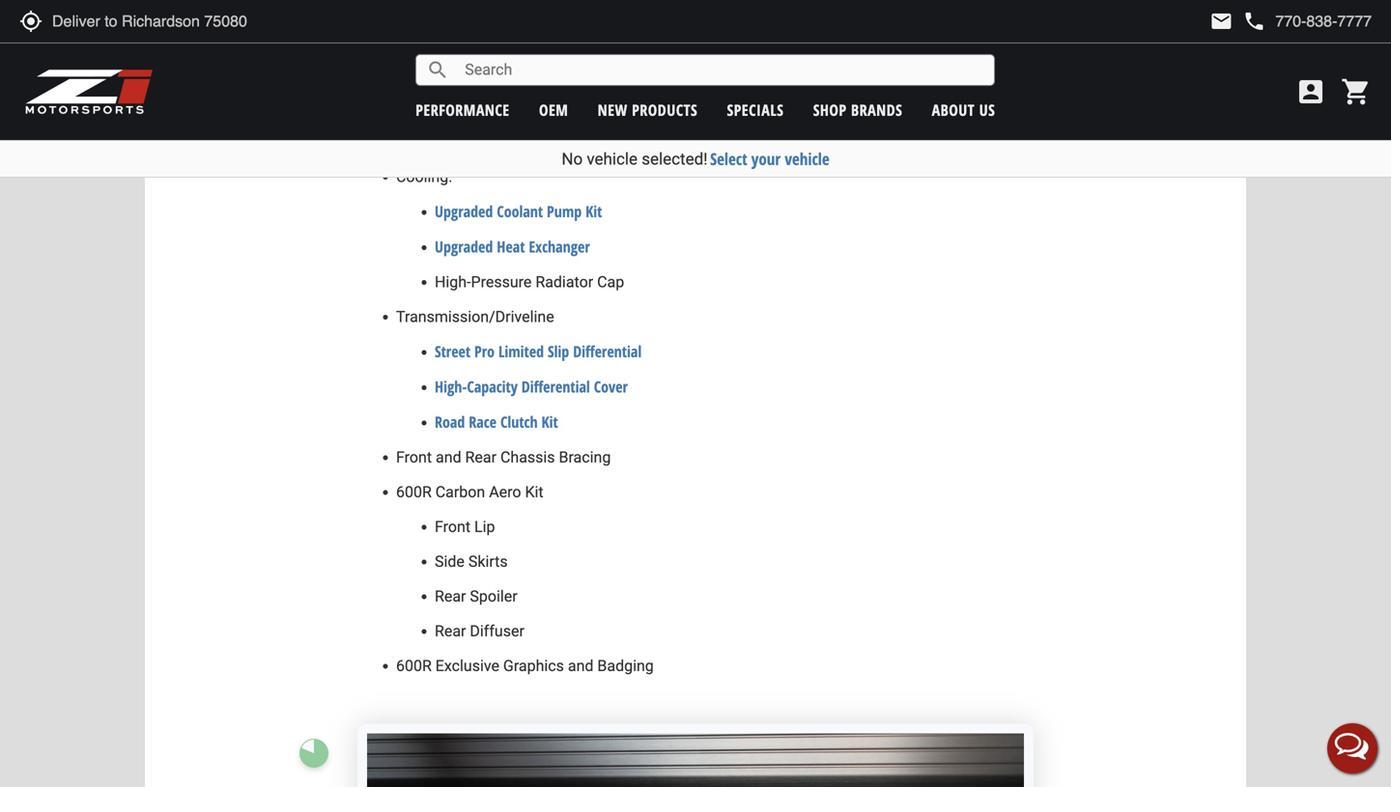Task type: locate. For each thing, give the bounding box(es) containing it.
1 vertical spatial and
[[568, 657, 594, 676]]

2 vertical spatial rear
[[435, 622, 466, 641]]

kit right can
[[544, 25, 561, 46]]

and down road
[[436, 448, 462, 467]]

0 horizontal spatial vehicle
[[587, 149, 638, 169]]

rear spoiler
[[435, 588, 518, 606]]

phone link
[[1243, 10, 1372, 33]]

3 high- from the top
[[435, 376, 467, 397]]

600r for 600r exclusive graphics and badging
[[396, 657, 432, 676]]

1 vertical spatial high-
[[435, 273, 471, 291]]

high-
[[435, 96, 467, 116], [435, 273, 471, 291], [435, 376, 467, 397]]

rear
[[465, 448, 497, 467], [435, 588, 466, 606], [435, 622, 466, 641]]

spoiler
[[470, 588, 518, 606]]

1 upgraded from the top
[[435, 201, 493, 222]]

kit up 'exchanger'
[[586, 201, 602, 222]]

front left lip
[[435, 518, 471, 536]]

upgraded
[[435, 201, 493, 222], [435, 236, 493, 257]]

pump down oem
[[549, 131, 584, 152]]

fuel
[[520, 131, 545, 152]]

2 upgraded from the top
[[435, 236, 493, 257]]

600r left exclusive
[[396, 657, 432, 676]]

1 vertical spatial differential
[[522, 376, 590, 397]]

front lip
[[435, 518, 495, 536]]

z1 motorsports logo image
[[24, 68, 154, 116]]

low-
[[435, 131, 465, 152]]

rear diffuser
[[435, 622, 525, 641]]

radiator
[[536, 273, 594, 291]]

chassis
[[501, 448, 555, 467]]

rear up exclusive
[[435, 622, 466, 641]]

pump up 'exchanger'
[[547, 201, 582, 222]]

and
[[436, 448, 462, 467], [568, 657, 594, 676]]

high- up transmission/driveline
[[435, 273, 471, 291]]

0 vertical spatial 600r
[[396, 483, 432, 502]]

high- up road
[[435, 376, 467, 397]]

baffled
[[435, 25, 478, 46]]

shop brands link
[[814, 100, 903, 120]]

phone
[[1243, 10, 1266, 33]]

brands
[[852, 100, 903, 120]]

pan
[[522, 60, 545, 81]]

oem link
[[539, 100, 569, 120]]

upgraded left heat
[[435, 236, 493, 257]]

rear down race
[[465, 448, 497, 467]]

1 vertical spatial pressure
[[471, 273, 532, 291]]

badging
[[598, 657, 654, 676]]

high-capacity differential cover
[[435, 376, 628, 397]]

1 vertical spatial pump
[[547, 201, 582, 222]]

packs
[[589, 96, 623, 116]]

1 horizontal spatial and
[[568, 657, 594, 676]]

aluminum
[[435, 60, 498, 81]]

no vehicle selected! select your vehicle
[[562, 148, 830, 170]]

vehicle
[[785, 148, 830, 170], [587, 149, 638, 169]]

graphics
[[503, 657, 564, 676]]

1 vertical spatial front
[[435, 518, 471, 536]]

shopping_cart link
[[1337, 76, 1372, 107]]

select your vehicle link
[[710, 148, 830, 170]]

street
[[435, 341, 471, 362]]

transmission/driveline
[[396, 308, 554, 326]]

pump
[[549, 131, 584, 152], [547, 201, 582, 222]]

vehicle right your
[[785, 148, 830, 170]]

0 vertical spatial upgraded
[[435, 201, 493, 222]]

pressure for high-
[[471, 273, 532, 291]]

high- for high-energy ignition coil packs
[[435, 96, 467, 116]]

2 600r from the top
[[396, 657, 432, 676]]

1 horizontal spatial front
[[435, 518, 471, 536]]

differential
[[573, 341, 642, 362], [522, 376, 590, 397]]

pressure down heat
[[471, 273, 532, 291]]

0 vertical spatial and
[[436, 448, 462, 467]]

high- for high-capacity differential cover
[[435, 376, 467, 397]]

1 vertical spatial rear
[[435, 588, 466, 606]]

kit right aero
[[525, 483, 544, 502]]

1 vertical spatial upgraded
[[435, 236, 493, 257]]

1 high- from the top
[[435, 96, 467, 116]]

pressure down energy
[[465, 131, 516, 152]]

differential up cover
[[573, 341, 642, 362]]

0 horizontal spatial front
[[396, 448, 432, 467]]

kit right clutch
[[542, 412, 558, 432]]

0 vertical spatial high-
[[435, 96, 467, 116]]

0 vertical spatial pressure
[[465, 131, 516, 152]]

vehicle right no
[[587, 149, 638, 169]]

front for front and rear chassis bracing
[[396, 448, 432, 467]]

1 600r from the top
[[396, 483, 432, 502]]

600r for 600r carbon aero kit
[[396, 483, 432, 502]]

differential down the slip
[[522, 376, 590, 397]]

shopping_cart
[[1341, 76, 1372, 107]]

oil
[[502, 60, 519, 81]]

front
[[396, 448, 432, 467], [435, 518, 471, 536]]

2 vertical spatial high-
[[435, 376, 467, 397]]

shop
[[814, 100, 847, 120]]

and left the badging
[[568, 657, 594, 676]]

new
[[598, 100, 628, 120]]

pressure for low-
[[465, 131, 516, 152]]

front for front lip
[[435, 518, 471, 536]]

side skirts
[[435, 553, 508, 571]]

0 vertical spatial pump
[[549, 131, 584, 152]]

upgraded coolant pump kit link
[[435, 201, 602, 222]]

aluminum oil pan
[[435, 60, 545, 81]]

account_box link
[[1291, 76, 1332, 107]]

street pro limited slip differential
[[435, 341, 642, 362]]

aluminum oil pan link
[[435, 60, 545, 81]]

race
[[469, 412, 497, 432]]

specials link
[[727, 100, 784, 120]]

upgraded down cooling:
[[435, 201, 493, 222]]

2 high- from the top
[[435, 273, 471, 291]]

0 vertical spatial front
[[396, 448, 432, 467]]

1 vertical spatial 600r
[[396, 657, 432, 676]]

rear down side
[[435, 588, 466, 606]]

front up 600r carbon aero kit
[[396, 448, 432, 467]]

600r
[[396, 483, 432, 502], [396, 657, 432, 676]]

heat
[[497, 236, 525, 257]]

high- up low-
[[435, 96, 467, 116]]

pressure
[[465, 131, 516, 152], [471, 273, 532, 291]]

upgraded coolant pump kit
[[435, 201, 602, 222]]

1 horizontal spatial vehicle
[[785, 148, 830, 170]]

cover
[[594, 376, 628, 397]]

capacity
[[467, 376, 518, 397]]

600r left carbon
[[396, 483, 432, 502]]

coil
[[563, 96, 585, 116]]



Task type: vqa. For each thing, say whether or not it's contained in the screenshot.
"Drain" on the top
no



Task type: describe. For each thing, give the bounding box(es) containing it.
products
[[632, 100, 698, 120]]

diffuser
[[470, 622, 525, 641]]

kit for baffled catch can kit
[[544, 25, 561, 46]]

600r carbon aero kit
[[396, 483, 544, 502]]

0 horizontal spatial and
[[436, 448, 462, 467]]

your
[[752, 148, 781, 170]]

kit for upgraded coolant pump kit
[[586, 201, 602, 222]]

about us link
[[932, 100, 996, 120]]

about us
[[932, 100, 996, 120]]

catch
[[482, 25, 515, 46]]

cooling:
[[396, 168, 452, 186]]

mail link
[[1210, 10, 1234, 33]]

upgraded heat exchanger link
[[435, 236, 590, 257]]

no
[[562, 149, 583, 169]]

road race clutch kit link
[[435, 412, 558, 432]]

oem
[[539, 100, 569, 120]]

cap
[[597, 273, 625, 291]]

about
[[932, 100, 975, 120]]

road race clutch kit
[[435, 412, 558, 432]]

mail phone
[[1210, 10, 1266, 33]]

coolant
[[497, 201, 543, 222]]

0 vertical spatial differential
[[573, 341, 642, 362]]

mail
[[1210, 10, 1234, 33]]

upgraded heat exchanger
[[435, 236, 590, 257]]

street pro limited slip differential link
[[435, 341, 642, 362]]

us
[[980, 100, 996, 120]]

high-capacity differential cover link
[[435, 376, 628, 397]]

performance
[[416, 100, 510, 120]]

kit for road race clutch kit
[[542, 412, 558, 432]]

Search search field
[[450, 55, 995, 85]]

front and rear chassis bracing
[[396, 448, 611, 467]]

vehicle inside no vehicle selected! select your vehicle
[[587, 149, 638, 169]]

limited
[[499, 341, 544, 362]]

specials
[[727, 100, 784, 120]]

clutch
[[501, 412, 538, 432]]

baffled catch can kit
[[435, 25, 561, 46]]

low-pressure fuel pump link
[[435, 131, 584, 152]]

road
[[435, 412, 465, 432]]

search
[[426, 58, 450, 82]]

high- for high-pressure radiator cap
[[435, 273, 471, 291]]

carbon
[[436, 483, 485, 502]]

ignition
[[512, 96, 559, 116]]

exclusive
[[436, 657, 500, 676]]

select
[[710, 148, 748, 170]]

0 vertical spatial rear
[[465, 448, 497, 467]]

my_location
[[19, 10, 43, 33]]

energy
[[467, 96, 508, 116]]

exchanger
[[529, 236, 590, 257]]

account_box
[[1296, 76, 1327, 107]]

bracing
[[559, 448, 611, 467]]

high-pressure radiator cap
[[435, 273, 625, 291]]

performance link
[[416, 100, 510, 120]]

lip
[[475, 518, 495, 536]]

low-pressure fuel pump
[[435, 131, 584, 152]]

new products
[[598, 100, 698, 120]]

kit for 600r carbon aero kit
[[525, 483, 544, 502]]

upgraded for upgraded heat exchanger
[[435, 236, 493, 257]]

high-energy ignition coil packs link
[[435, 96, 623, 116]]

600r exclusive graphics and badging
[[396, 657, 658, 676]]

side
[[435, 553, 465, 571]]

baffled catch can kit link
[[435, 25, 561, 46]]

new products link
[[598, 100, 698, 120]]

rear for diffuser
[[435, 622, 466, 641]]

selected!
[[642, 149, 708, 169]]

can
[[518, 25, 541, 46]]

aero
[[489, 483, 521, 502]]

slip
[[548, 341, 569, 362]]

skirts
[[469, 553, 508, 571]]

rear for spoiler
[[435, 588, 466, 606]]

high-energy ignition coil packs
[[435, 96, 623, 116]]

pro
[[475, 341, 495, 362]]

shop brands
[[814, 100, 903, 120]]

upgraded for upgraded coolant pump kit
[[435, 201, 493, 222]]



